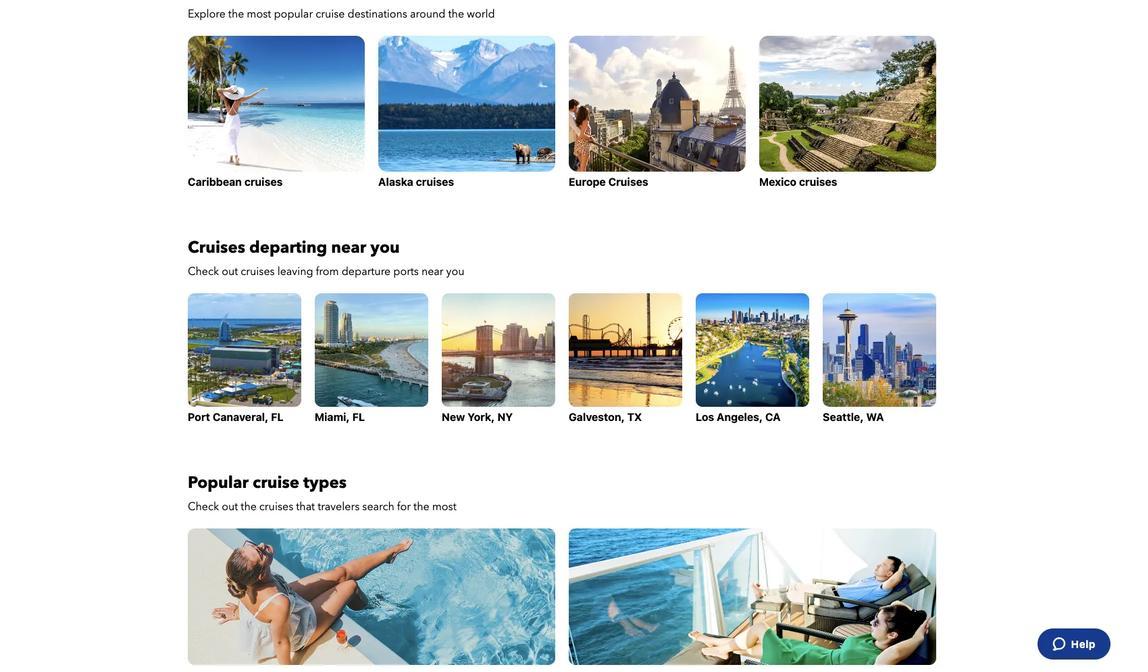 Task type: describe. For each thing, give the bounding box(es) containing it.
explore the most popular cruise destinations around the world
[[188, 6, 495, 21]]

ca
[[766, 411, 781, 423]]

2 fl from the left
[[352, 411, 365, 423]]

port
[[188, 411, 210, 423]]

mexico cruises image
[[760, 36, 937, 172]]

1 vertical spatial you
[[446, 264, 465, 279]]

galveston, tx
[[569, 411, 642, 423]]

popular
[[188, 472, 249, 494]]

port canaveral, fl image
[[188, 293, 301, 407]]

europe cruises
[[569, 176, 649, 188]]

check inside "popular cruise types check out the cruises that travelers search for the most"
[[188, 500, 219, 514]]

miami, fl image
[[315, 293, 428, 407]]

cruises inside cruises departing near you check out cruises leaving from departure ports near you
[[188, 237, 245, 259]]

1 horizontal spatial near
[[422, 264, 444, 279]]

travelers
[[318, 500, 360, 514]]

cruises for alaska cruises
[[416, 176, 454, 188]]

los angeles, ca image
[[696, 293, 810, 407]]

europe image
[[569, 36, 746, 172]]

caribbean
[[188, 176, 242, 188]]

most inside "popular cruise types check out the cruises that travelers search for the most"
[[432, 500, 457, 514]]

new york, ny link
[[442, 293, 556, 423]]

ports
[[394, 264, 419, 279]]

caribbean cruises image
[[188, 36, 365, 172]]

0 vertical spatial most
[[247, 6, 271, 21]]

miami, fl
[[315, 411, 365, 423]]

last-minute cruises image
[[188, 529, 556, 665]]

new york, ny
[[442, 411, 513, 423]]

mexico
[[760, 176, 797, 188]]

europe cruises link
[[569, 36, 746, 188]]

cruises departing near you check out cruises leaving from departure ports near you
[[188, 237, 465, 279]]

from
[[316, 264, 339, 279]]

mexico cruises link
[[760, 36, 937, 188]]

departing
[[249, 237, 327, 259]]

out inside cruises departing near you check out cruises leaving from departure ports near you
[[222, 264, 238, 279]]

angeles,
[[717, 411, 763, 423]]

the right explore
[[228, 6, 244, 21]]

cruises for caribbean cruises
[[244, 176, 283, 188]]

new york, ny image
[[442, 293, 556, 407]]

balcony & suite deals image
[[569, 529, 937, 665]]

0 vertical spatial cruise
[[316, 6, 345, 21]]

search
[[362, 500, 395, 514]]

canaveral,
[[213, 411, 269, 423]]

new
[[442, 411, 465, 423]]

0 horizontal spatial near
[[331, 237, 367, 259]]

caribbean cruises link
[[188, 36, 365, 188]]

galveston, tx image
[[569, 293, 683, 407]]



Task type: vqa. For each thing, say whether or not it's contained in the screenshot.
March
no



Task type: locate. For each thing, give the bounding box(es) containing it.
cruises inside "popular cruise types check out the cruises that travelers search for the most"
[[259, 500, 293, 514]]

los
[[696, 411, 714, 423]]

seattle, wa
[[823, 411, 884, 423]]

cruises left that in the left bottom of the page
[[259, 500, 293, 514]]

2 check from the top
[[188, 500, 219, 514]]

0 horizontal spatial cruises
[[188, 237, 245, 259]]

cruises right caribbean
[[244, 176, 283, 188]]

ny
[[498, 411, 513, 423]]

1 horizontal spatial fl
[[352, 411, 365, 423]]

los angeles, ca link
[[696, 293, 810, 423]]

cruises inside "link"
[[244, 176, 283, 188]]

most right for
[[432, 500, 457, 514]]

destinations
[[348, 6, 407, 21]]

out
[[222, 264, 238, 279], [222, 500, 238, 514]]

2 out from the top
[[222, 500, 238, 514]]

check
[[188, 264, 219, 279], [188, 500, 219, 514]]

0 horizontal spatial most
[[247, 6, 271, 21]]

cruise up that in the left bottom of the page
[[253, 472, 299, 494]]

miami,
[[315, 411, 350, 423]]

near up departure
[[331, 237, 367, 259]]

1 horizontal spatial most
[[432, 500, 457, 514]]

1 vertical spatial cruise
[[253, 472, 299, 494]]

cruises down caribbean
[[188, 237, 245, 259]]

cruises inside cruises departing near you check out cruises leaving from departure ports near you
[[241, 264, 275, 279]]

0 vertical spatial out
[[222, 264, 238, 279]]

most left the popular
[[247, 6, 271, 21]]

0 vertical spatial near
[[331, 237, 367, 259]]

cruises
[[609, 176, 649, 188], [188, 237, 245, 259]]

los angeles, ca
[[696, 411, 781, 423]]

1 vertical spatial most
[[432, 500, 457, 514]]

0 vertical spatial you
[[371, 237, 400, 259]]

types
[[304, 472, 347, 494]]

near
[[331, 237, 367, 259], [422, 264, 444, 279]]

that
[[296, 500, 315, 514]]

cruise
[[316, 6, 345, 21], [253, 472, 299, 494]]

galveston, tx link
[[569, 293, 683, 423]]

alaska cruises link
[[378, 36, 556, 188]]

alaska
[[378, 176, 413, 188]]

you right ports
[[446, 264, 465, 279]]

1 horizontal spatial you
[[446, 264, 465, 279]]

the
[[228, 6, 244, 21], [448, 6, 464, 21], [241, 500, 257, 514], [414, 500, 430, 514]]

you
[[371, 237, 400, 259], [446, 264, 465, 279]]

departure
[[342, 264, 391, 279]]

0 horizontal spatial fl
[[271, 411, 284, 423]]

wa
[[867, 411, 884, 423]]

seattle, wa link
[[823, 293, 937, 423]]

seattle,
[[823, 411, 864, 423]]

1 horizontal spatial cruises
[[609, 176, 649, 188]]

popular
[[274, 6, 313, 21]]

cruises left leaving
[[241, 264, 275, 279]]

leaving
[[278, 264, 313, 279]]

seattle, wa image
[[823, 293, 937, 407]]

explore
[[188, 6, 226, 21]]

cruises right mexico
[[799, 176, 838, 188]]

fl right miami,
[[352, 411, 365, 423]]

1 vertical spatial out
[[222, 500, 238, 514]]

cruise right the popular
[[316, 6, 345, 21]]

most
[[247, 6, 271, 21], [432, 500, 457, 514]]

port canaveral, fl
[[188, 411, 284, 423]]

1 horizontal spatial cruise
[[316, 6, 345, 21]]

1 fl from the left
[[271, 411, 284, 423]]

galveston,
[[569, 411, 625, 423]]

1 vertical spatial near
[[422, 264, 444, 279]]

miami, fl link
[[315, 293, 428, 423]]

0 horizontal spatial you
[[371, 237, 400, 259]]

york,
[[468, 411, 495, 423]]

around
[[410, 6, 446, 21]]

1 vertical spatial check
[[188, 500, 219, 514]]

popular cruise types check out the cruises that travelers search for the most
[[188, 472, 457, 514]]

world
[[467, 6, 495, 21]]

the down "popular"
[[241, 500, 257, 514]]

1 check from the top
[[188, 264, 219, 279]]

cruises right europe
[[609, 176, 649, 188]]

the right for
[[414, 500, 430, 514]]

you up departure
[[371, 237, 400, 259]]

alaska cruises
[[378, 176, 454, 188]]

0 vertical spatial check
[[188, 264, 219, 279]]

caribbean cruises
[[188, 176, 283, 188]]

mexico cruises
[[760, 176, 838, 188]]

tx
[[628, 411, 642, 423]]

0 horizontal spatial cruise
[[253, 472, 299, 494]]

out inside "popular cruise types check out the cruises that travelers search for the most"
[[222, 500, 238, 514]]

europe
[[569, 176, 606, 188]]

1 vertical spatial cruises
[[188, 237, 245, 259]]

1 out from the top
[[222, 264, 238, 279]]

the left world
[[448, 6, 464, 21]]

out down "popular"
[[222, 500, 238, 514]]

fl right canaveral,
[[271, 411, 284, 423]]

for
[[397, 500, 411, 514]]

cruises right alaska
[[416, 176, 454, 188]]

cruises
[[244, 176, 283, 188], [416, 176, 454, 188], [799, 176, 838, 188], [241, 264, 275, 279], [259, 500, 293, 514]]

out left leaving
[[222, 264, 238, 279]]

0 vertical spatial cruises
[[609, 176, 649, 188]]

cruises for mexico cruises
[[799, 176, 838, 188]]

check inside cruises departing near you check out cruises leaving from departure ports near you
[[188, 264, 219, 279]]

fl
[[271, 411, 284, 423], [352, 411, 365, 423]]

port canaveral, fl link
[[188, 293, 301, 423]]

cruise inside "popular cruise types check out the cruises that travelers search for the most"
[[253, 472, 299, 494]]

near right ports
[[422, 264, 444, 279]]



